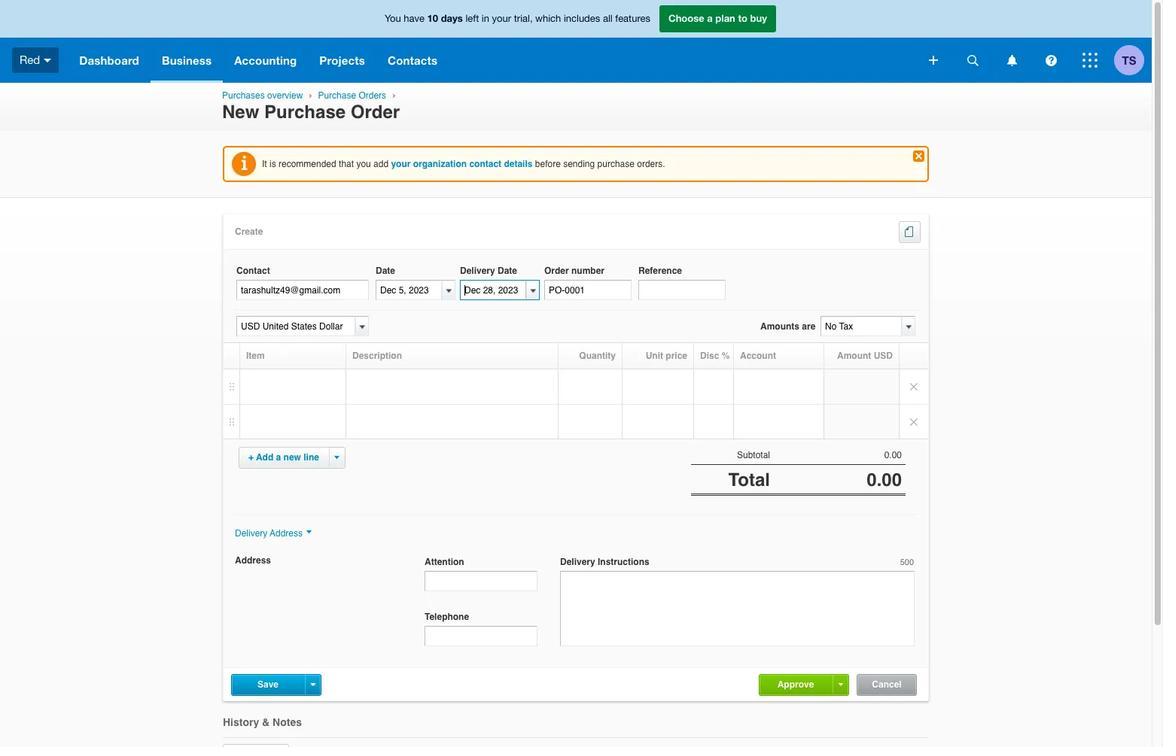 Task type: vqa. For each thing, say whether or not it's contained in the screenshot.
need on the bottom right of the page
no



Task type: locate. For each thing, give the bounding box(es) containing it.
date up delivery date text field
[[498, 266, 517, 277]]

choose a plan to buy
[[669, 12, 767, 24]]

purchase down overview
[[264, 102, 346, 123]]

0 horizontal spatial delivery
[[235, 529, 268, 540]]

0 vertical spatial address
[[270, 529, 303, 540]]

banner
[[0, 0, 1152, 83]]

history & notes
[[223, 717, 302, 729]]

business
[[162, 53, 212, 67]]

Delivery Instructions text field
[[560, 572, 915, 647]]

your right in
[[492, 13, 511, 24]]

address
[[270, 529, 303, 540], [235, 556, 271, 567]]

1 horizontal spatial a
[[707, 12, 713, 24]]

new
[[284, 453, 301, 463]]

you
[[357, 159, 371, 169]]

0 horizontal spatial a
[[276, 453, 281, 463]]

delivery date
[[460, 266, 517, 277]]

red
[[20, 53, 40, 66]]

a right add
[[276, 453, 281, 463]]

plan
[[716, 12, 736, 24]]

delivery
[[460, 266, 495, 277], [235, 529, 268, 540], [560, 558, 595, 568]]

red button
[[0, 38, 68, 83]]

organization
[[413, 159, 467, 169]]

purchase
[[318, 90, 356, 101], [264, 102, 346, 123]]

a
[[707, 12, 713, 24], [276, 453, 281, 463]]

in
[[482, 13, 489, 24]]

delivery instructions
[[560, 558, 650, 568]]

recommended
[[279, 159, 336, 169]]

add
[[374, 159, 389, 169]]

orders.
[[637, 159, 665, 169]]

0 vertical spatial a
[[707, 12, 713, 24]]

delivery for delivery date
[[460, 266, 495, 277]]

purchase up new purchase order
[[318, 90, 356, 101]]

purchase orders link
[[318, 90, 386, 101]]

0 vertical spatial your
[[492, 13, 511, 24]]

approve button
[[778, 680, 814, 691]]

have
[[404, 13, 425, 24]]

your
[[492, 13, 511, 24], [391, 159, 411, 169]]

0 horizontal spatial your
[[391, 159, 411, 169]]

a left 'plan'
[[707, 12, 713, 24]]

new
[[222, 102, 259, 123]]

2 vertical spatial delivery
[[560, 558, 595, 568]]

purchases overview link
[[222, 90, 303, 101]]

delivery for delivery instructions
[[560, 558, 595, 568]]

order
[[351, 102, 400, 123], [544, 266, 569, 277]]

ts
[[1123, 53, 1137, 67]]

accounting button
[[223, 38, 308, 83]]

None text field
[[821, 317, 902, 337]]

your for that
[[391, 159, 411, 169]]

1 vertical spatial order
[[544, 266, 569, 277]]

0 horizontal spatial order
[[351, 102, 400, 123]]

quantity
[[579, 351, 616, 362]]

create
[[235, 227, 263, 238]]

line
[[304, 453, 319, 463]]

10
[[427, 12, 438, 24]]

left
[[466, 13, 479, 24]]

0 horizontal spatial date
[[376, 266, 395, 277]]

2 horizontal spatial delivery
[[560, 558, 595, 568]]

cancel button
[[872, 680, 902, 691]]

contacts button
[[377, 38, 449, 83]]

business button
[[151, 38, 223, 83]]

Reference text field
[[639, 280, 726, 301]]

1 vertical spatial delivery
[[235, 529, 268, 540]]

purchase orders
[[318, 90, 386, 101]]

trial,
[[514, 13, 533, 24]]

unit price
[[646, 351, 688, 362]]

days
[[441, 12, 463, 24]]

notes
[[273, 717, 302, 729]]

your organization contact details link
[[391, 159, 533, 169]]

0 vertical spatial purchase
[[318, 90, 356, 101]]

1 vertical spatial 0.00
[[867, 470, 902, 491]]

your right add on the top
[[391, 159, 411, 169]]

price
[[666, 351, 688, 362]]

0 vertical spatial delivery
[[460, 266, 495, 277]]

1 horizontal spatial your
[[492, 13, 511, 24]]

1 vertical spatial your
[[391, 159, 411, 169]]

order number
[[544, 266, 605, 277]]

date up the date text box
[[376, 266, 395, 277]]

sending
[[563, 159, 595, 169]]

you
[[385, 13, 401, 24]]

0 vertical spatial 0.00
[[885, 451, 902, 461]]

features
[[616, 13, 651, 24]]

0.00
[[885, 451, 902, 461], [867, 470, 902, 491]]

1 horizontal spatial order
[[544, 266, 569, 277]]

description
[[352, 351, 402, 362]]

your inside you have 10 days left in your trial, which includes all features
[[492, 13, 511, 24]]

1 horizontal spatial date
[[498, 266, 517, 277]]

order down orders
[[351, 102, 400, 123]]

Order number text field
[[544, 280, 632, 301]]

save
[[258, 680, 279, 691]]

choose
[[669, 12, 705, 24]]

orders
[[359, 90, 386, 101]]

your for days
[[492, 13, 511, 24]]

subtotal
[[737, 451, 770, 461]]

svg image
[[1083, 53, 1098, 68], [967, 55, 979, 66], [1007, 55, 1017, 66], [1046, 55, 1057, 66], [929, 56, 938, 65], [44, 59, 51, 62]]

1 horizontal spatial delivery
[[460, 266, 495, 277]]

ts button
[[1115, 38, 1152, 83]]

history
[[223, 717, 259, 729]]

save button
[[258, 680, 279, 691]]

buy
[[751, 12, 767, 24]]

order left "number"
[[544, 266, 569, 277]]



Task type: describe. For each thing, give the bounding box(es) containing it.
delivery address button
[[235, 529, 312, 540]]

amount usd
[[837, 351, 893, 362]]

number
[[572, 266, 605, 277]]

which
[[536, 13, 561, 24]]

Telephone text field
[[425, 627, 538, 647]]

cancel
[[872, 680, 902, 691]]

1 vertical spatial a
[[276, 453, 281, 463]]

%
[[722, 351, 730, 362]]

item
[[246, 351, 265, 362]]

amount
[[837, 351, 872, 362]]

accounting
[[234, 53, 297, 67]]

2 date from the left
[[498, 266, 517, 277]]

+ add a new line button
[[249, 453, 319, 463]]

projects
[[320, 53, 365, 67]]

delivery address
[[235, 529, 303, 540]]

0.00 for total
[[867, 470, 902, 491]]

contact
[[470, 159, 502, 169]]

contacts
[[388, 53, 438, 67]]

it is recommended that you add your organization contact details before sending purchase orders.
[[262, 159, 665, 169]]

delivery for delivery address
[[235, 529, 268, 540]]

dashboard link
[[68, 38, 151, 83]]

svg image inside red popup button
[[44, 59, 51, 62]]

overview
[[267, 90, 303, 101]]

it
[[262, 159, 267, 169]]

0.00 for subtotal
[[885, 451, 902, 461]]

Delivery Date text field
[[460, 280, 526, 301]]

Date text field
[[376, 280, 442, 301]]

are
[[802, 322, 816, 332]]

dashboard
[[79, 53, 139, 67]]

approve
[[778, 680, 814, 691]]

amounts
[[761, 322, 800, 332]]

+ add a new line
[[249, 453, 319, 463]]

projects button
[[308, 38, 377, 83]]

Attention text field
[[425, 572, 538, 592]]

new purchase order
[[222, 102, 400, 123]]

unit
[[646, 351, 663, 362]]

+
[[249, 453, 254, 463]]

1 vertical spatial address
[[235, 556, 271, 567]]

you have 10 days left in your trial, which includes all features
[[385, 12, 651, 24]]

total
[[729, 470, 770, 491]]

1 date from the left
[[376, 266, 395, 277]]

that
[[339, 159, 354, 169]]

is
[[270, 159, 276, 169]]

Contact text field
[[236, 280, 369, 301]]

500
[[900, 558, 914, 568]]

account
[[740, 351, 776, 362]]

disc %
[[700, 351, 730, 362]]

&
[[262, 717, 270, 729]]

disc
[[700, 351, 719, 362]]

banner containing ts
[[0, 0, 1152, 83]]

add
[[256, 453, 274, 463]]

attention
[[425, 558, 464, 568]]

to
[[738, 12, 748, 24]]

includes
[[564, 13, 600, 24]]

purchases
[[222, 90, 265, 101]]

instructions
[[598, 558, 650, 568]]

reference
[[639, 266, 682, 277]]

usd
[[874, 351, 893, 362]]

details
[[504, 159, 533, 169]]

contact
[[236, 266, 270, 277]]

purchases overview
[[222, 90, 303, 101]]

1 vertical spatial purchase
[[264, 102, 346, 123]]

before
[[535, 159, 561, 169]]

all
[[603, 13, 613, 24]]

0 vertical spatial order
[[351, 102, 400, 123]]

Select a currency text field
[[236, 317, 355, 337]]

purchase
[[598, 159, 635, 169]]

telephone
[[425, 613, 469, 623]]

amounts are
[[761, 322, 816, 332]]



